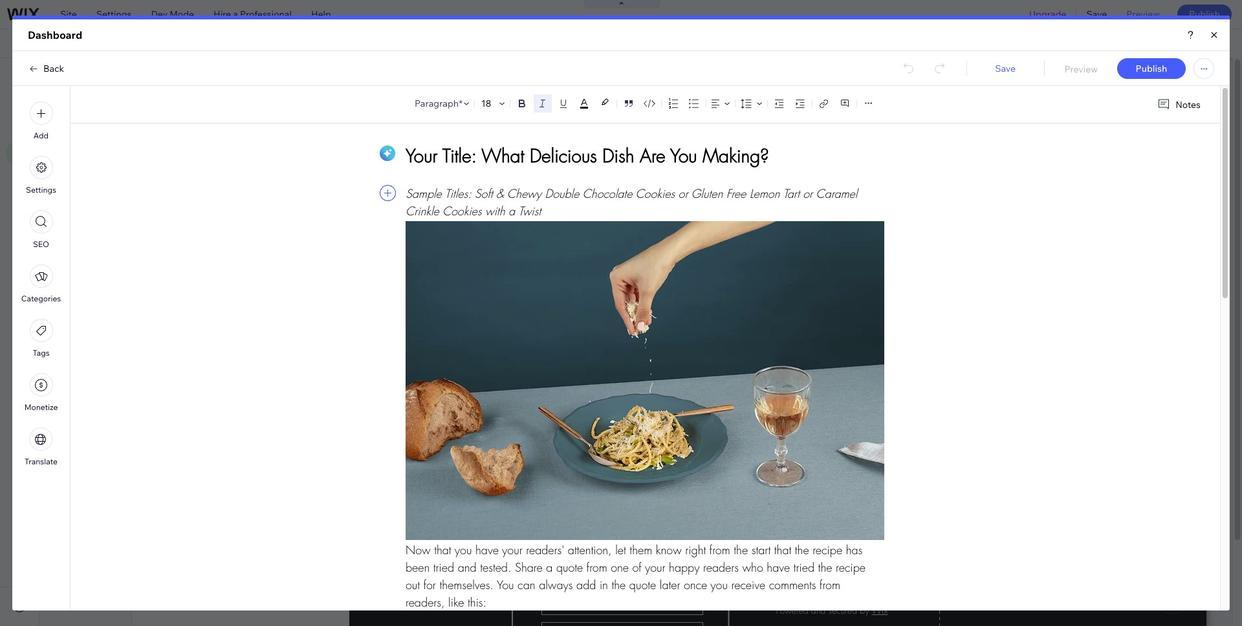 Task type: describe. For each thing, give the bounding box(es) containing it.
https://www.wix.com/mysite connect your domain
[[223, 38, 439, 49]]

hire a professional
[[214, 8, 292, 20]]

and
[[110, 71, 128, 83]]

preview
[[1127, 8, 1160, 20]]

https://www.wix.com/mysite
[[223, 38, 341, 49]]

blog
[[49, 38, 75, 49]]

hire
[[214, 8, 231, 20]]

publish
[[1189, 8, 1220, 20]]

100%
[[1079, 38, 1103, 49]]

search
[[1201, 38, 1231, 49]]

site pages and menu
[[55, 71, 158, 83]]

site menu
[[55, 105, 98, 116]]

1 vertical spatial menu
[[74, 105, 98, 116]]

save
[[1087, 8, 1107, 20]]

blog pages
[[55, 128, 102, 140]]

dev mode
[[151, 8, 194, 20]]



Task type: locate. For each thing, give the bounding box(es) containing it.
0 vertical spatial pages
[[77, 71, 107, 83]]

settings
[[96, 8, 132, 20]]

menu
[[131, 71, 158, 83], [74, 105, 98, 116]]

help
[[311, 8, 331, 20]]

pages left and
[[77, 71, 107, 83]]

1 vertical spatial pages
[[77, 128, 102, 140]]

site for site
[[60, 8, 77, 20]]

upgrade
[[1029, 8, 1067, 20]]

mode
[[170, 8, 194, 20]]

dev
[[151, 8, 168, 20]]

connect
[[347, 38, 383, 49]]

1 vertical spatial site
[[55, 71, 75, 83]]

site
[[60, 8, 77, 20], [55, 71, 75, 83], [55, 105, 72, 116]]

domain
[[406, 38, 439, 49]]

professional
[[240, 8, 292, 20]]

1 horizontal spatial menu
[[131, 71, 158, 83]]

preview button
[[1117, 0, 1170, 28]]

menu right and
[[131, 71, 158, 83]]

site for site pages and menu
[[55, 71, 75, 83]]

2 vertical spatial site
[[55, 105, 72, 116]]

pages
[[77, 71, 107, 83], [77, 128, 102, 140]]

save button
[[1077, 0, 1117, 28]]

menu up blog pages
[[74, 105, 98, 116]]

pages right the blog
[[77, 128, 102, 140]]

your
[[385, 38, 404, 49]]

0 vertical spatial menu
[[131, 71, 158, 83]]

pages for site
[[77, 71, 107, 83]]

blog
[[55, 128, 75, 140]]

site for site menu
[[55, 105, 72, 116]]

tools button
[[1112, 29, 1173, 58]]

publish button
[[1178, 5, 1232, 24]]

tools
[[1139, 38, 1162, 49]]

100% button
[[1059, 29, 1112, 58]]

search button
[[1174, 29, 1242, 58]]

0 vertical spatial site
[[60, 8, 77, 20]]

a
[[233, 8, 238, 20]]

0 horizontal spatial menu
[[74, 105, 98, 116]]

pages for blog
[[77, 128, 102, 140]]



Task type: vqa. For each thing, say whether or not it's contained in the screenshot.
Google
no



